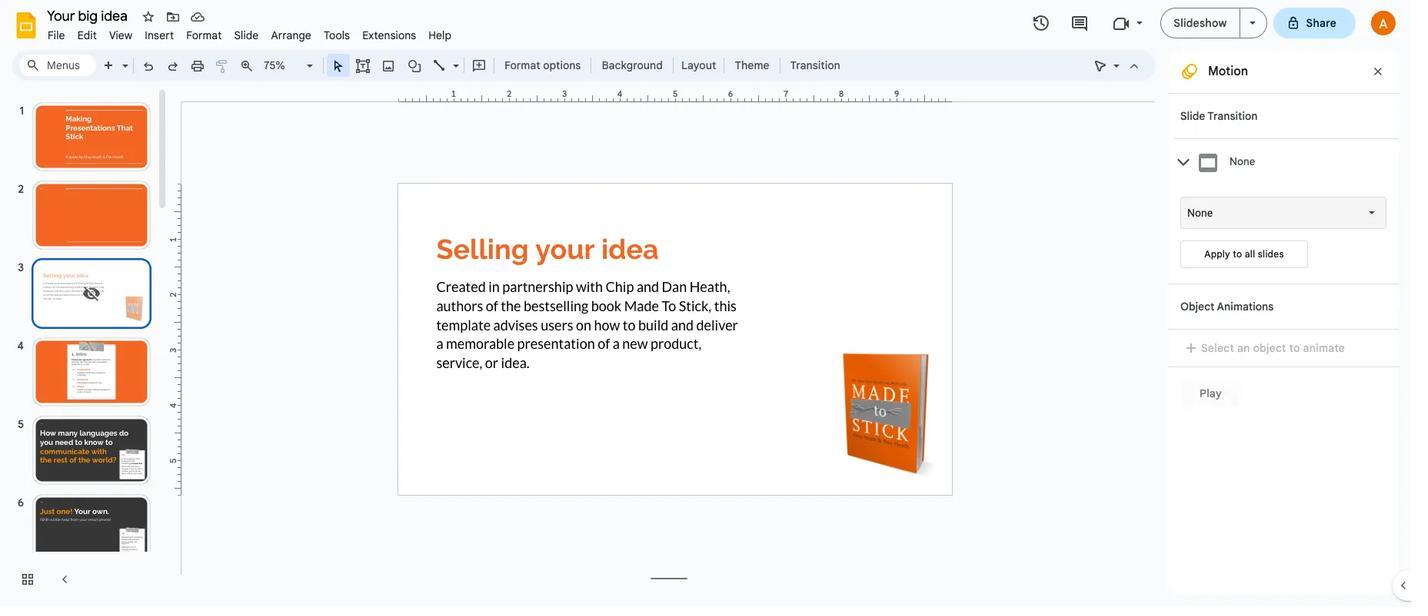 Task type: describe. For each thing, give the bounding box(es) containing it.
help menu item
[[423, 26, 458, 45]]

slide transition
[[1181, 109, 1258, 123]]

none list box
[[1181, 197, 1387, 229]]

share button
[[1274, 8, 1356, 38]]

slide menu item
[[228, 26, 265, 45]]

play
[[1200, 387, 1223, 401]]

animate
[[1304, 342, 1346, 355]]

menu bar banner
[[0, 0, 1412, 608]]

Menus field
[[19, 55, 96, 76]]

file menu item
[[42, 26, 71, 45]]

slideshow
[[1174, 16, 1228, 30]]

select line image
[[449, 55, 459, 61]]

select an object to animate button
[[1181, 339, 1356, 358]]

start slideshow (⌘+enter) image
[[1250, 22, 1256, 25]]

select
[[1202, 342, 1235, 355]]

layout button
[[677, 54, 721, 77]]

view
[[109, 28, 133, 42]]

background button
[[595, 54, 670, 77]]

tools
[[324, 28, 350, 42]]

animations
[[1218, 300, 1274, 314]]

new slide with layout image
[[118, 55, 128, 61]]

edit
[[77, 28, 97, 42]]

play button
[[1181, 380, 1242, 408]]

layout
[[682, 58, 717, 72]]

theme
[[735, 58, 770, 72]]

none tab panel
[[1175, 185, 1399, 284]]

theme button
[[728, 54, 777, 77]]

slide for slide
[[234, 28, 259, 42]]

slide for slide transition
[[1181, 109, 1206, 123]]

apply
[[1205, 249, 1231, 260]]

share
[[1307, 16, 1337, 30]]

mode and view toolbar
[[1089, 50, 1147, 81]]

slides
[[1258, 249, 1285, 260]]

extensions
[[362, 28, 416, 42]]

arrange menu item
[[265, 26, 318, 45]]

format menu item
[[180, 26, 228, 45]]

live pointer settings image
[[1110, 55, 1120, 61]]

insert menu item
[[139, 26, 180, 45]]

main toolbar
[[95, 54, 848, 77]]

extensions menu item
[[356, 26, 423, 45]]

edit menu item
[[71, 26, 103, 45]]

an
[[1238, 342, 1251, 355]]

Zoom field
[[259, 55, 320, 77]]

motion application
[[0, 0, 1412, 608]]



Task type: locate. For each thing, give the bounding box(es) containing it.
1 vertical spatial slide
[[1181, 109, 1206, 123]]

none down slide transition
[[1230, 156, 1256, 168]]

menu bar inside 'menu bar' banner
[[42, 20, 458, 45]]

none option
[[1188, 205, 1213, 221]]

to inside button
[[1234, 249, 1243, 260]]

menu bar
[[42, 20, 458, 45]]

0 vertical spatial transition
[[791, 58, 841, 72]]

transition down motion
[[1208, 109, 1258, 123]]

motion section
[[1169, 50, 1399, 595]]

file
[[48, 28, 65, 42]]

format options button
[[498, 54, 588, 77]]

format inside menu item
[[186, 28, 222, 42]]

format for format options
[[505, 58, 541, 72]]

slide inside motion section
[[1181, 109, 1206, 123]]

tools menu item
[[318, 26, 356, 45]]

slide
[[234, 28, 259, 42], [1181, 109, 1206, 123]]

none tab
[[1175, 138, 1399, 185]]

insert image image
[[380, 55, 397, 76]]

format left options
[[505, 58, 541, 72]]

transition inside transition button
[[791, 58, 841, 72]]

Zoom text field
[[262, 55, 305, 76]]

0 horizontal spatial transition
[[791, 58, 841, 72]]

background
[[602, 58, 663, 72]]

slide inside menu item
[[234, 28, 259, 42]]

format for format
[[186, 28, 222, 42]]

view menu item
[[103, 26, 139, 45]]

apply to all slides button
[[1181, 241, 1309, 269]]

1 vertical spatial transition
[[1208, 109, 1258, 123]]

1 vertical spatial to
[[1290, 342, 1301, 355]]

1 horizontal spatial to
[[1290, 342, 1301, 355]]

0 vertical spatial slide
[[234, 28, 259, 42]]

none inside list box
[[1188, 207, 1213, 219]]

insert
[[145, 28, 174, 42]]

transition right the theme button
[[791, 58, 841, 72]]

0 horizontal spatial slide
[[234, 28, 259, 42]]

transition
[[791, 58, 841, 72], [1208, 109, 1258, 123]]

none
[[1230, 156, 1256, 168], [1188, 207, 1213, 219]]

select an object to animate
[[1202, 342, 1346, 355]]

1 horizontal spatial none
[[1230, 156, 1256, 168]]

0 horizontal spatial none
[[1188, 207, 1213, 219]]

none up apply
[[1188, 207, 1213, 219]]

object
[[1254, 342, 1287, 355]]

transition inside motion section
[[1208, 109, 1258, 123]]

1 horizontal spatial transition
[[1208, 109, 1258, 123]]

help
[[429, 28, 452, 42]]

0 vertical spatial format
[[186, 28, 222, 42]]

navigation inside motion application
[[0, 87, 169, 608]]

menu bar containing file
[[42, 20, 458, 45]]

transition button
[[784, 54, 848, 77]]

Rename text field
[[42, 6, 136, 25]]

0 vertical spatial to
[[1234, 249, 1243, 260]]

options
[[543, 58, 581, 72]]

object
[[1181, 300, 1215, 314]]

to right object
[[1290, 342, 1301, 355]]

apply to all slides
[[1205, 249, 1285, 260]]

navigation
[[0, 87, 169, 608]]

to
[[1234, 249, 1243, 260], [1290, 342, 1301, 355]]

1 horizontal spatial slide
[[1181, 109, 1206, 123]]

0 horizontal spatial to
[[1234, 249, 1243, 260]]

Star checkbox
[[138, 6, 159, 28]]

format
[[186, 28, 222, 42], [505, 58, 541, 72]]

0 vertical spatial none
[[1230, 156, 1256, 168]]

arrange
[[271, 28, 312, 42]]

shape image
[[406, 55, 424, 76]]

0 horizontal spatial format
[[186, 28, 222, 42]]

format inside button
[[505, 58, 541, 72]]

format options
[[505, 58, 581, 72]]

object animations
[[1181, 300, 1274, 314]]

motion
[[1209, 64, 1249, 79]]

to inside button
[[1290, 342, 1301, 355]]

1 vertical spatial format
[[505, 58, 541, 72]]

all
[[1245, 249, 1256, 260]]

to left all
[[1234, 249, 1243, 260]]

1 horizontal spatial format
[[505, 58, 541, 72]]

format left slide menu item
[[186, 28, 222, 42]]

1 vertical spatial none
[[1188, 207, 1213, 219]]

slideshow button
[[1161, 8, 1241, 38]]

none inside tab
[[1230, 156, 1256, 168]]



Task type: vqa. For each thing, say whether or not it's contained in the screenshot.
Select
yes



